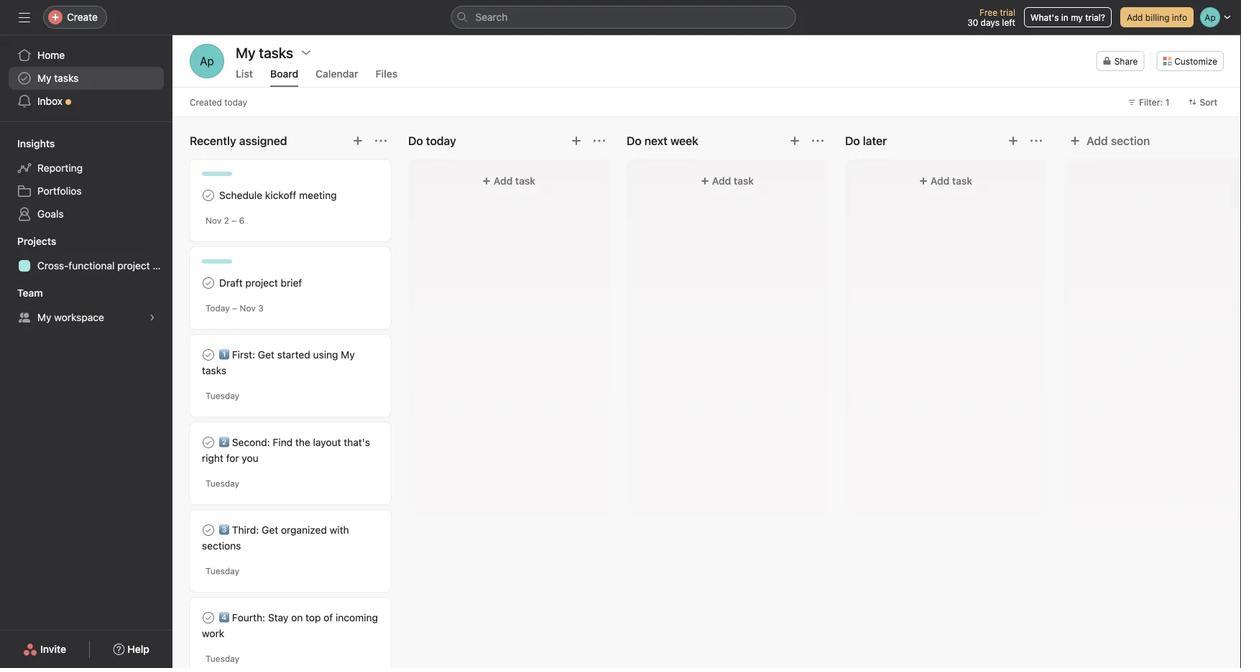 Task type: locate. For each thing, give the bounding box(es) containing it.
completed image left 2️⃣
[[200, 434, 217, 451]]

–
[[232, 216, 237, 226], [232, 303, 237, 313]]

completed image
[[200, 187, 217, 204], [200, 275, 217, 292], [200, 346, 217, 364], [200, 522, 217, 539]]

tasks
[[54, 72, 79, 84], [202, 365, 226, 377]]

top
[[306, 612, 321, 624]]

home
[[37, 49, 65, 61]]

1 completed image from the top
[[200, 187, 217, 204]]

task
[[515, 175, 536, 187], [734, 175, 754, 187], [952, 175, 973, 187]]

1 completed checkbox from the top
[[200, 187, 217, 204]]

0 horizontal spatial more section actions image
[[375, 135, 387, 147]]

2 completed image from the top
[[200, 275, 217, 292]]

schedule kickoff meeting
[[219, 189, 337, 201]]

project
[[117, 260, 150, 272], [245, 277, 278, 289]]

plan
[[153, 260, 172, 272]]

tuesday
[[206, 391, 239, 401], [206, 479, 239, 489], [206, 566, 239, 576], [206, 654, 239, 664]]

help
[[127, 644, 149, 656]]

created
[[190, 97, 222, 107]]

nov left 2
[[206, 216, 222, 226]]

completed checkbox left 3️⃣
[[200, 522, 217, 539]]

add section button
[[1064, 128, 1156, 154]]

nov left 3
[[240, 303, 256, 313]]

tuesday down the 'right'
[[206, 479, 239, 489]]

tuesday down "work"
[[206, 654, 239, 664]]

team
[[17, 287, 43, 299]]

the
[[295, 437, 310, 449]]

2 completed image from the top
[[200, 610, 217, 627]]

1 horizontal spatial task
[[734, 175, 754, 187]]

add for do next week
[[712, 175, 731, 187]]

organized
[[281, 524, 327, 536]]

my
[[37, 72, 51, 84], [37, 312, 51, 323], [341, 349, 355, 361]]

tuesday button down "work"
[[206, 654, 239, 664]]

filter:
[[1139, 97, 1163, 107]]

created today
[[190, 97, 247, 107]]

1 vertical spatial nov
[[240, 303, 256, 313]]

tuesday down 1️⃣
[[206, 391, 239, 401]]

tuesday button
[[206, 391, 239, 401], [206, 479, 239, 489], [206, 566, 239, 576], [206, 654, 239, 664]]

my tasks
[[37, 72, 79, 84]]

my for my tasks
[[37, 72, 51, 84]]

team button
[[0, 286, 43, 300]]

tasks down home
[[54, 72, 79, 84]]

tuesday for 4️⃣ fourth: stay on top of incoming work
[[206, 654, 239, 664]]

more section actions image
[[375, 135, 387, 147], [812, 135, 824, 147], [1031, 135, 1042, 147]]

completed image up nov 2 – 6
[[200, 187, 217, 204]]

add
[[1127, 12, 1143, 22], [1087, 134, 1108, 148], [494, 175, 513, 187], [712, 175, 731, 187], [931, 175, 950, 187]]

– right 2
[[232, 216, 237, 226]]

tuesday for 2️⃣ second: find the layout that's right for you
[[206, 479, 239, 489]]

0 vertical spatial tasks
[[54, 72, 79, 84]]

schedule
[[219, 189, 262, 201]]

tasks inside the global element
[[54, 72, 79, 84]]

1 add task button from the left
[[417, 168, 601, 194]]

4️⃣ fourth: stay on top of incoming work
[[202, 612, 378, 640]]

0 vertical spatial project
[[117, 260, 150, 272]]

next week
[[645, 134, 699, 148]]

4 completed image from the top
[[200, 522, 217, 539]]

on
[[291, 612, 303, 624]]

free
[[980, 7, 998, 17]]

2
[[224, 216, 229, 226]]

my right using
[[341, 349, 355, 361]]

started
[[277, 349, 310, 361]]

1 horizontal spatial nov
[[240, 303, 256, 313]]

sort
[[1200, 97, 1218, 107]]

1
[[1166, 97, 1170, 107]]

left
[[1002, 17, 1016, 27]]

add task button for do next week
[[635, 168, 819, 194]]

2 vertical spatial my
[[341, 349, 355, 361]]

create
[[67, 11, 98, 23]]

2 completed checkbox from the top
[[200, 610, 217, 627]]

get inside the 1️⃣ first: get started using my tasks
[[258, 349, 275, 361]]

share button
[[1097, 51, 1144, 71]]

get inside 3️⃣ third: get organized with sections
[[262, 524, 278, 536]]

1 add task image from the left
[[352, 135, 364, 147]]

6
[[239, 216, 245, 226]]

add task for do today
[[494, 175, 536, 187]]

calendar link
[[316, 68, 358, 87]]

2 completed checkbox from the top
[[200, 346, 217, 364]]

tuesday button down the 'right'
[[206, 479, 239, 489]]

work
[[202, 628, 224, 640]]

do today
[[408, 134, 456, 148]]

1 add task from the left
[[494, 175, 536, 187]]

my inside 'link'
[[37, 312, 51, 323]]

my tasks link
[[9, 67, 164, 90]]

2 horizontal spatial add task button
[[854, 168, 1038, 194]]

3 add task button from the left
[[854, 168, 1038, 194]]

0 horizontal spatial nov
[[206, 216, 222, 226]]

0 horizontal spatial add task
[[494, 175, 536, 187]]

today
[[206, 303, 230, 313]]

free trial 30 days left
[[968, 7, 1016, 27]]

4 tuesday button from the top
[[206, 654, 239, 664]]

completed checkbox for 2️⃣ second: find the layout that's right for you
[[200, 434, 217, 451]]

3 tuesday button from the top
[[206, 566, 239, 576]]

3 completed image from the top
[[200, 346, 217, 364]]

add task image for do today
[[571, 135, 582, 147]]

0 vertical spatial my
[[37, 72, 51, 84]]

completed image left 4️⃣
[[200, 610, 217, 627]]

functional
[[69, 260, 115, 272]]

0 vertical spatial get
[[258, 349, 275, 361]]

of
[[324, 612, 333, 624]]

tuesday for 3️⃣ third: get organized with sections
[[206, 566, 239, 576]]

3 tuesday from the top
[[206, 566, 239, 576]]

completed checkbox left 1️⃣
[[200, 346, 217, 364]]

2 more section actions image from the left
[[812, 135, 824, 147]]

Completed checkbox
[[200, 187, 217, 204], [200, 346, 217, 364], [200, 434, 217, 451], [200, 522, 217, 539]]

nov
[[206, 216, 222, 226], [240, 303, 256, 313]]

add for do later
[[931, 175, 950, 187]]

get right first:
[[258, 349, 275, 361]]

2 add task image from the left
[[571, 135, 582, 147]]

completed checkbox left 2️⃣
[[200, 434, 217, 451]]

tasks inside the 1️⃣ first: get started using my tasks
[[202, 365, 226, 377]]

1 vertical spatial get
[[262, 524, 278, 536]]

completed checkbox for 3️⃣ third: get organized with sections
[[200, 522, 217, 539]]

search button
[[451, 6, 796, 29]]

portfolios
[[37, 185, 82, 197]]

1️⃣
[[219, 349, 229, 361]]

add billing info
[[1127, 12, 1187, 22]]

– right today
[[232, 303, 237, 313]]

1 task from the left
[[515, 175, 536, 187]]

4 add task image from the left
[[1008, 135, 1019, 147]]

insights button
[[0, 137, 55, 151]]

0 horizontal spatial add task button
[[417, 168, 601, 194]]

1 vertical spatial tasks
[[202, 365, 226, 377]]

1 vertical spatial completed image
[[200, 610, 217, 627]]

get for first:
[[258, 349, 275, 361]]

1 horizontal spatial add task button
[[635, 168, 819, 194]]

0 horizontal spatial tasks
[[54, 72, 79, 84]]

meeting
[[299, 189, 337, 201]]

completed checkbox left the draft
[[200, 275, 217, 292]]

1 horizontal spatial tasks
[[202, 365, 226, 377]]

completed checkbox for draft project brief
[[200, 275, 217, 292]]

tuesday down sections
[[206, 566, 239, 576]]

completed checkbox left 4️⃣
[[200, 610, 217, 627]]

show options image
[[301, 47, 312, 58]]

0 vertical spatial nov
[[206, 216, 222, 226]]

hide sidebar image
[[19, 12, 30, 23]]

tuesday button down 1️⃣
[[206, 391, 239, 401]]

completed checkbox up nov 2 – 6
[[200, 187, 217, 204]]

cross-functional project plan
[[37, 260, 172, 272]]

completed image for draft project brief
[[200, 275, 217, 292]]

3️⃣
[[219, 524, 229, 536]]

you
[[242, 452, 259, 464]]

my workspace
[[37, 312, 104, 323]]

sort button
[[1182, 92, 1224, 112]]

1 completed image from the top
[[200, 434, 217, 451]]

tuesday button for 3️⃣ third: get organized with sections
[[206, 566, 239, 576]]

1 vertical spatial my
[[37, 312, 51, 323]]

2 tuesday button from the top
[[206, 479, 239, 489]]

invite button
[[14, 637, 76, 663]]

3 completed checkbox from the top
[[200, 434, 217, 451]]

my up inbox
[[37, 72, 51, 84]]

tuesday for 1️⃣ first: get started using my tasks
[[206, 391, 239, 401]]

4 completed checkbox from the top
[[200, 522, 217, 539]]

project left plan
[[117, 260, 150, 272]]

add task image for do later
[[1008, 135, 1019, 147]]

add task image for recently assigned
[[352, 135, 364, 147]]

what's
[[1031, 12, 1059, 22]]

1 tuesday from the top
[[206, 391, 239, 401]]

1 completed checkbox from the top
[[200, 275, 217, 292]]

completed image left 3️⃣
[[200, 522, 217, 539]]

3 task from the left
[[952, 175, 973, 187]]

0 horizontal spatial task
[[515, 175, 536, 187]]

add task image
[[352, 135, 364, 147], [571, 135, 582, 147], [789, 135, 801, 147], [1008, 135, 1019, 147]]

2 add task button from the left
[[635, 168, 819, 194]]

tasks down 1️⃣
[[202, 365, 226, 377]]

days
[[981, 17, 1000, 27]]

for
[[226, 452, 239, 464]]

0 vertical spatial completed image
[[200, 434, 217, 451]]

2 horizontal spatial add task
[[931, 175, 973, 187]]

2 task from the left
[[734, 175, 754, 187]]

1 vertical spatial completed checkbox
[[200, 610, 217, 627]]

search list box
[[451, 6, 796, 29]]

2 horizontal spatial task
[[952, 175, 973, 187]]

0 vertical spatial completed checkbox
[[200, 275, 217, 292]]

my tasks
[[236, 44, 293, 61]]

completed image left the draft
[[200, 275, 217, 292]]

1️⃣ first: get started using my tasks
[[202, 349, 355, 377]]

3
[[258, 303, 264, 313]]

2 tuesday from the top
[[206, 479, 239, 489]]

1 vertical spatial project
[[245, 277, 278, 289]]

3 more section actions image from the left
[[1031, 135, 1042, 147]]

2 horizontal spatial more section actions image
[[1031, 135, 1042, 147]]

completed image
[[200, 434, 217, 451], [200, 610, 217, 627]]

tuesday button down sections
[[206, 566, 239, 576]]

get right third:
[[262, 524, 278, 536]]

my
[[1071, 12, 1083, 22]]

3 add task image from the left
[[789, 135, 801, 147]]

my down team
[[37, 312, 51, 323]]

portfolios link
[[9, 180, 164, 203]]

my inside the global element
[[37, 72, 51, 84]]

completed checkbox for 4️⃣ fourth: stay on top of incoming work
[[200, 610, 217, 627]]

in
[[1061, 12, 1069, 22]]

1 horizontal spatial more section actions image
[[812, 135, 824, 147]]

1 more section actions image from the left
[[375, 135, 387, 147]]

1 horizontal spatial add task
[[712, 175, 754, 187]]

1 tuesday button from the top
[[206, 391, 239, 401]]

completed image for schedule kickoff meeting
[[200, 187, 217, 204]]

create button
[[43, 6, 107, 29]]

completed image left 1️⃣
[[200, 346, 217, 364]]

4 tuesday from the top
[[206, 654, 239, 664]]

project up 3
[[245, 277, 278, 289]]

2 add task from the left
[[712, 175, 754, 187]]

3 add task from the left
[[931, 175, 973, 187]]

Completed checkbox
[[200, 275, 217, 292], [200, 610, 217, 627]]



Task type: vqa. For each thing, say whether or not it's contained in the screenshot.
Task visibility
no



Task type: describe. For each thing, give the bounding box(es) containing it.
task for do today
[[515, 175, 536, 187]]

reporting
[[37, 162, 83, 174]]

inbox link
[[9, 90, 164, 113]]

fourth:
[[232, 612, 265, 624]]

tuesday button for 1️⃣ first: get started using my tasks
[[206, 391, 239, 401]]

search
[[475, 11, 508, 23]]

add task button for do today
[[417, 168, 601, 194]]

second:
[[232, 437, 270, 449]]

add task for do later
[[931, 175, 973, 187]]

draft project brief
[[219, 277, 302, 289]]

completed image for 3️⃣ third: get organized with sections
[[200, 522, 217, 539]]

find
[[273, 437, 293, 449]]

ap
[[200, 54, 214, 68]]

projects element
[[0, 229, 173, 280]]

insights element
[[0, 131, 173, 229]]

reporting link
[[9, 157, 164, 180]]

invite
[[40, 644, 66, 656]]

ap button
[[190, 44, 224, 78]]

global element
[[0, 35, 173, 121]]

draft
[[219, 277, 243, 289]]

completed image for 1️⃣ first: get started using my tasks
[[200, 346, 217, 364]]

cross-
[[37, 260, 69, 272]]

what's in my trial? button
[[1024, 7, 1112, 27]]

home link
[[9, 44, 164, 67]]

calendar
[[316, 68, 358, 80]]

cross-functional project plan link
[[9, 254, 172, 277]]

1 horizontal spatial project
[[245, 277, 278, 289]]

filter: 1 button
[[1121, 92, 1176, 112]]

my inside the 1️⃣ first: get started using my tasks
[[341, 349, 355, 361]]

recently assigned
[[190, 134, 287, 148]]

list
[[236, 68, 253, 80]]

completed image for 4️⃣ fourth: stay on top of incoming work
[[200, 610, 217, 627]]

add section
[[1087, 134, 1150, 148]]

inbox
[[37, 95, 63, 107]]

more section actions image for do next week
[[812, 135, 824, 147]]

teams element
[[0, 280, 173, 332]]

projects button
[[0, 234, 56, 249]]

files link
[[376, 68, 398, 87]]

more section actions image for recently assigned
[[375, 135, 387, 147]]

files
[[376, 68, 398, 80]]

30
[[968, 17, 978, 27]]

task for do next week
[[734, 175, 754, 187]]

2️⃣
[[219, 437, 229, 449]]

first:
[[232, 349, 255, 361]]

projects
[[17, 235, 56, 247]]

get for third:
[[262, 524, 278, 536]]

do later
[[845, 134, 887, 148]]

completed image for 2️⃣ second: find the layout that's right for you
[[200, 434, 217, 451]]

that's
[[344, 437, 370, 449]]

see details, my workspace image
[[148, 313, 157, 322]]

board
[[270, 68, 298, 80]]

more section actions image for do later
[[1031, 135, 1042, 147]]

do
[[627, 134, 642, 148]]

right
[[202, 452, 223, 464]]

trial
[[1000, 7, 1016, 17]]

my workspace link
[[9, 306, 164, 329]]

goals link
[[9, 203, 164, 226]]

more section actions image
[[594, 135, 605, 147]]

0 vertical spatial –
[[232, 216, 237, 226]]

info
[[1172, 12, 1187, 22]]

add for do today
[[494, 175, 513, 187]]

add task image for do next week
[[789, 135, 801, 147]]

tuesday button for 2️⃣ second: find the layout that's right for you
[[206, 479, 239, 489]]

my for my workspace
[[37, 312, 51, 323]]

task for do later
[[952, 175, 973, 187]]

customize button
[[1157, 51, 1224, 71]]

add task button for do later
[[854, 168, 1038, 194]]

share
[[1115, 56, 1138, 66]]

kickoff
[[265, 189, 296, 201]]

0 horizontal spatial project
[[117, 260, 150, 272]]

customize
[[1175, 56, 1218, 66]]

using
[[313, 349, 338, 361]]

add task for do next week
[[712, 175, 754, 187]]

goals
[[37, 208, 64, 220]]

completed checkbox for 1️⃣ first: get started using my tasks
[[200, 346, 217, 364]]

billing
[[1146, 12, 1170, 22]]

layout
[[313, 437, 341, 449]]

section
[[1111, 134, 1150, 148]]

third:
[[232, 524, 259, 536]]

2️⃣ second: find the layout that's right for you
[[202, 437, 370, 464]]

1 vertical spatial –
[[232, 303, 237, 313]]

with
[[330, 524, 349, 536]]

trial?
[[1086, 12, 1105, 22]]

completed checkbox for schedule kickoff meeting
[[200, 187, 217, 204]]

filter: 1
[[1139, 97, 1170, 107]]

list link
[[236, 68, 253, 87]]

insights
[[17, 138, 55, 150]]

tuesday button for 4️⃣ fourth: stay on top of incoming work
[[206, 654, 239, 664]]

add billing info button
[[1121, 7, 1194, 27]]

today – nov 3
[[206, 303, 264, 313]]

nov 2 – 6
[[206, 216, 245, 226]]

brief
[[281, 277, 302, 289]]

incoming
[[336, 612, 378, 624]]

board link
[[270, 68, 298, 87]]

3️⃣ third: get organized with sections
[[202, 524, 349, 552]]

workspace
[[54, 312, 104, 323]]



